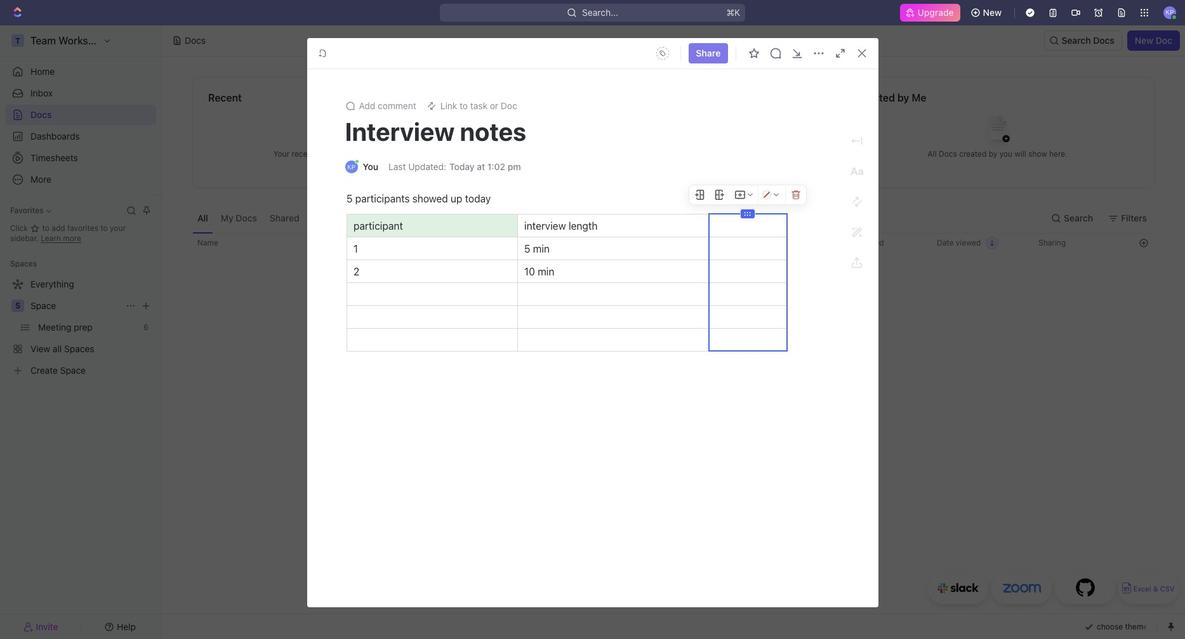 Task type: describe. For each thing, give the bounding box(es) containing it.
date for date viewed
[[937, 238, 954, 248]]

sharing
[[1038, 238, 1066, 248]]

1
[[353, 243, 358, 255]]

showed
[[412, 193, 448, 204]]

2 to from the left
[[100, 223, 108, 233]]

spaces
[[10, 259, 37, 269]]

5 for 5 participants showed up today
[[346, 193, 352, 204]]

sidebar.
[[10, 234, 39, 243]]

all for all
[[197, 212, 208, 223]]

date viewed
[[937, 238, 981, 248]]

today
[[449, 161, 475, 172]]

add comment
[[359, 100, 416, 111]]

interview
[[345, 116, 455, 146]]

search for search docs
[[1062, 35, 1091, 46]]

no data image
[[635, 301, 712, 390]]

add
[[52, 223, 65, 233]]

search button
[[1046, 208, 1101, 228]]

created
[[856, 92, 895, 103]]

workspace
[[354, 212, 401, 223]]

me
[[912, 92, 926, 103]]

add
[[359, 100, 375, 111]]

&
[[1153, 585, 1158, 593]]

participants
[[355, 193, 409, 204]]

date updated button
[[828, 233, 892, 253]]

2 here. from the left
[[1049, 149, 1068, 158]]

dashboards
[[30, 131, 80, 142]]

at
[[477, 161, 485, 172]]

interview
[[524, 220, 566, 232]]

upgrade
[[918, 7, 954, 18]]

search...
[[582, 7, 618, 18]]

to add favorites to your sidebar.
[[10, 223, 126, 243]]

assigned button
[[408, 203, 457, 233]]

min for 5 min
[[533, 243, 549, 255]]

recent
[[208, 92, 242, 103]]

row containing name
[[192, 233, 1155, 253]]

shared
[[270, 212, 299, 223]]

date for date updated
[[835, 238, 852, 248]]

invite
[[36, 621, 58, 632]]

none image
[[762, 190, 771, 199]]

all docs created by you will show here.
[[928, 149, 1068, 158]]

inbox link
[[5, 83, 156, 103]]

updated
[[854, 238, 884, 248]]

tags
[[688, 238, 705, 248]]

excel & csv
[[1133, 585, 1175, 593]]

your
[[110, 223, 126, 233]]

doc
[[1156, 35, 1172, 46]]

0 vertical spatial by
[[897, 92, 909, 103]]

created
[[959, 149, 987, 158]]

my docs button
[[216, 203, 262, 233]]

search docs button
[[1044, 30, 1122, 51]]

today
[[465, 193, 491, 204]]

name
[[197, 238, 218, 248]]

2 show from the left
[[1028, 149, 1047, 158]]

pm
[[508, 161, 521, 172]]

date updated
[[835, 238, 884, 248]]

⌘k
[[726, 7, 740, 18]]

new for new
[[983, 7, 1002, 18]]

timesheets link
[[5, 148, 156, 168]]

1 here. from the left
[[407, 149, 425, 158]]

space link
[[30, 296, 121, 316]]

10 min
[[524, 266, 554, 277]]

upgrade link
[[900, 4, 960, 22]]

excel
[[1133, 585, 1151, 593]]

timesheets
[[30, 152, 78, 163]]

workspace button
[[349, 203, 406, 233]]

5 participants showed up today
[[346, 193, 491, 204]]

5 for 5 min
[[524, 243, 530, 255]]

s
[[15, 301, 20, 310]]

interview length
[[524, 220, 597, 232]]

2
[[353, 266, 359, 277]]

table containing name
[[192, 233, 1155, 469]]



Task type: locate. For each thing, give the bounding box(es) containing it.
date left the viewed
[[937, 238, 954, 248]]

no created by me docs image
[[972, 106, 1023, 156]]

archived button
[[460, 203, 507, 233]]

to left your
[[100, 223, 108, 233]]

search
[[1062, 35, 1091, 46], [1064, 212, 1093, 223]]

0 horizontal spatial will
[[372, 149, 384, 158]]

share
[[696, 48, 721, 58]]

1 show from the left
[[386, 149, 405, 158]]

1 will from the left
[[372, 149, 384, 158]]

all for all docs created by you will show here.
[[928, 149, 937, 158]]

last
[[388, 161, 406, 172]]

0 horizontal spatial show
[[386, 149, 405, 158]]

all button
[[192, 203, 213, 233]]

search docs
[[1062, 35, 1114, 46]]

csv
[[1160, 585, 1175, 593]]

assigned
[[413, 212, 452, 223]]

learn more
[[41, 234, 81, 243]]

inbox
[[30, 88, 53, 98]]

1 horizontal spatial show
[[1028, 149, 1047, 158]]

invite user image
[[23, 621, 33, 633]]

0 horizontal spatial by
[[897, 92, 909, 103]]

1 horizontal spatial date
[[937, 238, 954, 248]]

1 horizontal spatial will
[[1015, 149, 1026, 158]]

1 to from the left
[[42, 223, 49, 233]]

0 vertical spatial all
[[928, 149, 937, 158]]

here. right you
[[1049, 149, 1068, 158]]

recently
[[292, 149, 321, 158]]

tab list containing all
[[192, 203, 507, 233]]

1 vertical spatial 5
[[524, 243, 530, 255]]

your
[[273, 149, 290, 158]]

learn
[[41, 234, 61, 243]]

learn more link
[[41, 234, 81, 243]]

excel & csv link
[[1118, 573, 1179, 604]]

new doc
[[1135, 35, 1172, 46]]

row
[[192, 233, 1155, 253]]

1 horizontal spatial by
[[989, 149, 997, 158]]

length
[[568, 220, 597, 232]]

1 vertical spatial min
[[537, 266, 554, 277]]

viewed
[[956, 238, 981, 248]]

will down interview
[[372, 149, 384, 158]]

new inside button
[[983, 7, 1002, 18]]

you
[[1000, 149, 1013, 158]]

table
[[192, 233, 1155, 469]]

archived
[[465, 212, 502, 223]]

new button
[[965, 3, 1009, 23]]

shared button
[[265, 203, 305, 233]]

new inside button
[[1135, 35, 1153, 46]]

5
[[346, 193, 352, 204], [524, 243, 530, 255]]

1 date from the left
[[835, 238, 852, 248]]

docs link
[[5, 105, 156, 125]]

docs inside tab list
[[236, 212, 257, 223]]

to up learn
[[42, 223, 49, 233]]

min
[[533, 243, 549, 255], [537, 266, 554, 277]]

new right 'upgrade'
[[983, 7, 1002, 18]]

click
[[10, 223, 30, 233]]

10
[[524, 266, 535, 277]]

home link
[[5, 62, 156, 82]]

created by me
[[856, 92, 926, 103]]

5 left participants
[[346, 193, 352, 204]]

0 vertical spatial new
[[983, 7, 1002, 18]]

updated:
[[408, 161, 446, 172]]

sidebar navigation
[[0, 25, 162, 639]]

up
[[450, 193, 462, 204]]

search for search
[[1064, 212, 1093, 223]]

your recently opened docs will show here.
[[273, 149, 425, 158]]

0 horizontal spatial all
[[197, 212, 208, 223]]

all left created
[[928, 149, 937, 158]]

new
[[983, 7, 1002, 18], [1135, 35, 1153, 46]]

min for 10 min
[[537, 266, 554, 277]]

new left doc
[[1135, 35, 1153, 46]]

1 horizontal spatial all
[[928, 149, 937, 158]]

date inside button
[[835, 238, 852, 248]]

show up last
[[386, 149, 405, 158]]

all inside 'button'
[[197, 212, 208, 223]]

new doc button
[[1127, 30, 1180, 51]]

1 vertical spatial new
[[1135, 35, 1153, 46]]

my docs
[[221, 212, 257, 223]]

here.
[[407, 149, 425, 158], [1049, 149, 1068, 158]]

all left my
[[197, 212, 208, 223]]

date left updated
[[835, 238, 852, 248]]

to
[[42, 223, 49, 233], [100, 223, 108, 233]]

tab list
[[192, 203, 507, 233]]

date inside "button"
[[937, 238, 954, 248]]

0 horizontal spatial 5
[[346, 193, 352, 204]]

notes
[[460, 116, 526, 146]]

1:02
[[487, 161, 505, 172]]

space
[[30, 300, 56, 311]]

docs
[[185, 35, 206, 46], [1093, 35, 1114, 46], [30, 109, 52, 120], [352, 149, 370, 158], [939, 149, 957, 158], [236, 212, 257, 223]]

comment
[[378, 100, 416, 111]]

2 date from the left
[[937, 238, 954, 248]]

2 will from the left
[[1015, 149, 1026, 158]]

5 up 10
[[524, 243, 530, 255]]

by
[[897, 92, 909, 103], [989, 149, 997, 158]]

favorites button
[[5, 203, 56, 218]]

1 horizontal spatial to
[[100, 223, 108, 233]]

1 vertical spatial by
[[989, 149, 997, 158]]

show
[[386, 149, 405, 158], [1028, 149, 1047, 158]]

0 horizontal spatial here.
[[407, 149, 425, 158]]

0 horizontal spatial to
[[42, 223, 49, 233]]

will
[[372, 149, 384, 158], [1015, 149, 1026, 158]]

last updated: today at 1:02 pm
[[388, 161, 521, 172]]

min right 10
[[537, 266, 554, 277]]

new for new doc
[[1135, 35, 1153, 46]]

0 horizontal spatial new
[[983, 7, 1002, 18]]

more
[[63, 234, 81, 243]]

1 horizontal spatial 5
[[524, 243, 530, 255]]

by left you
[[989, 149, 997, 158]]

will right you
[[1015, 149, 1026, 158]]

favorites
[[10, 206, 44, 215]]

5 min
[[524, 243, 549, 255]]

0 vertical spatial min
[[533, 243, 549, 255]]

interview notes
[[345, 116, 526, 146]]

home
[[30, 66, 55, 77]]

invite button
[[5, 618, 77, 636]]

show right you
[[1028, 149, 1047, 158]]

by left me
[[897, 92, 909, 103]]

0 horizontal spatial date
[[835, 238, 852, 248]]

here. up the updated:
[[407, 149, 425, 158]]

my
[[221, 212, 233, 223]]

dashboards link
[[5, 126, 156, 147]]

space, , element
[[11, 300, 24, 312]]

1 vertical spatial search
[[1064, 212, 1093, 223]]

1 horizontal spatial here.
[[1049, 149, 1068, 158]]

0 vertical spatial 5
[[346, 193, 352, 204]]

opened
[[323, 149, 350, 158]]

favorites
[[67, 223, 98, 233]]

participant
[[353, 220, 403, 232]]

date viewed button
[[929, 233, 1006, 253]]

1 vertical spatial all
[[197, 212, 208, 223]]

no recent docs image
[[324, 106, 375, 156]]

1 horizontal spatial new
[[1135, 35, 1153, 46]]

docs inside sidebar navigation
[[30, 109, 52, 120]]

min up 10 min
[[533, 243, 549, 255]]

0 vertical spatial search
[[1062, 35, 1091, 46]]



Task type: vqa. For each thing, say whether or not it's contained in the screenshot.
My Dashboards
no



